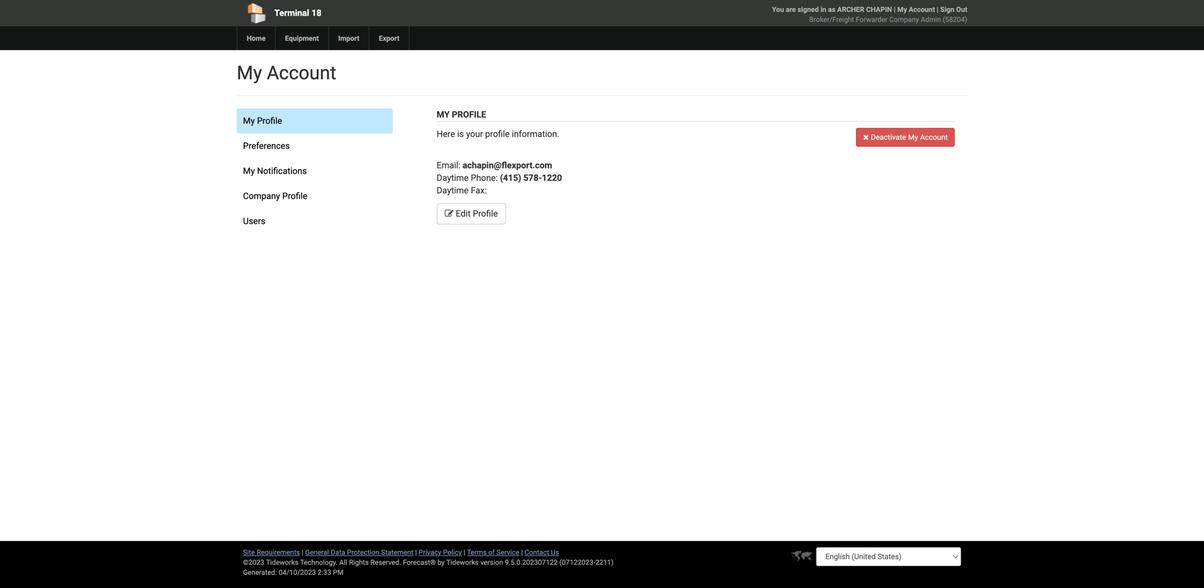 Task type: vqa. For each thing, say whether or not it's contained in the screenshot.
Here is your profile information.'s My Profile
yes



Task type: describe. For each thing, give the bounding box(es) containing it.
your
[[466, 129, 483, 139]]

(415)
[[500, 173, 521, 183]]

1 daytime from the top
[[437, 173, 469, 183]]

generated:
[[243, 569, 277, 577]]

| up 9.5.0.202307122
[[521, 549, 523, 557]]

pm
[[333, 569, 344, 577]]

edit profile
[[454, 209, 498, 219]]

1220
[[542, 173, 562, 183]]

terminal 18
[[274, 8, 322, 18]]

out
[[957, 5, 968, 13]]

statement
[[381, 549, 414, 557]]

privacy
[[419, 549, 442, 557]]

my profile for here is your profile information.
[[437, 109, 486, 120]]

| right the chapin
[[894, 5, 896, 13]]

fax:
[[471, 185, 487, 196]]

terms
[[467, 549, 487, 557]]

my down home link
[[237, 62, 262, 84]]

contact us link
[[525, 549, 559, 557]]

profile inside button
[[473, 209, 498, 219]]

reserved.
[[371, 559, 401, 567]]

my inside you are signed in as archer chapin | my account | sign out broker/freight forwarder company admin (58204)
[[898, 5, 907, 13]]

9.5.0.202307122
[[505, 559, 558, 567]]

by
[[438, 559, 445, 567]]

| up forecast®
[[415, 549, 417, 557]]

import
[[338, 34, 360, 42]]

deactivate my account button
[[857, 128, 955, 147]]

admin
[[921, 15, 941, 24]]

company inside you are signed in as archer chapin | my account | sign out broker/freight forwarder company admin (58204)
[[890, 15, 919, 24]]

export link
[[369, 26, 409, 50]]

privacy policy link
[[419, 549, 462, 557]]

data
[[331, 549, 345, 557]]

version
[[481, 559, 503, 567]]

as
[[828, 5, 836, 13]]

sign out link
[[941, 5, 968, 13]]

general data protection statement link
[[305, 549, 414, 557]]

my account
[[237, 62, 336, 84]]

signed
[[798, 5, 819, 13]]

broker/freight
[[810, 15, 855, 24]]

requirements
[[257, 549, 300, 557]]

©2023 tideworks
[[243, 559, 299, 567]]

account inside button
[[920, 133, 948, 142]]

achapin@flexport.com
[[463, 160, 552, 171]]

home
[[247, 34, 266, 42]]

| left sign
[[937, 5, 939, 13]]

my notifications
[[243, 166, 307, 176]]

in
[[821, 5, 827, 13]]

preferences
[[243, 141, 290, 151]]

of
[[489, 549, 495, 557]]

profile
[[485, 129, 510, 139]]

2:33
[[318, 569, 331, 577]]

deactivate
[[871, 133, 907, 142]]

my up preferences
[[243, 116, 255, 126]]

0 horizontal spatial company
[[243, 191, 280, 201]]

tideworks
[[446, 559, 479, 567]]

terminal 18 link
[[237, 0, 530, 26]]

578-
[[524, 173, 542, 183]]

profile up preferences
[[257, 116, 282, 126]]

account inside you are signed in as archer chapin | my account | sign out broker/freight forwarder company admin (58204)
[[909, 5, 935, 13]]

email:
[[437, 160, 461, 171]]



Task type: locate. For each thing, give the bounding box(es) containing it.
my right the chapin
[[898, 5, 907, 13]]

my
[[898, 5, 907, 13], [237, 62, 262, 84], [437, 109, 450, 120], [243, 116, 255, 126], [908, 133, 919, 142], [243, 166, 255, 176]]

my profile
[[437, 109, 486, 120], [243, 116, 282, 126]]

0 vertical spatial account
[[909, 5, 935, 13]]

here is your profile information.
[[437, 129, 560, 139]]

2 daytime from the top
[[437, 185, 469, 196]]

general
[[305, 549, 329, 557]]

edit
[[456, 209, 471, 219]]

my right deactivate
[[908, 133, 919, 142]]

times image
[[863, 133, 869, 141]]

company up 'users'
[[243, 191, 280, 201]]

account down equipment link
[[267, 62, 336, 84]]

site
[[243, 549, 255, 557]]

phone:
[[471, 173, 498, 183]]

archer
[[838, 5, 865, 13]]

equipment link
[[275, 26, 328, 50]]

us
[[551, 549, 559, 557]]

terms of service link
[[467, 549, 520, 557]]

forecast®
[[403, 559, 436, 567]]

account
[[909, 5, 935, 13], [267, 62, 336, 84], [920, 133, 948, 142]]

profile up the your on the top
[[452, 109, 486, 120]]

import link
[[328, 26, 369, 50]]

| up tideworks
[[464, 549, 466, 557]]

contact
[[525, 549, 549, 557]]

deactivate my account
[[869, 133, 948, 142]]

profile right the edit
[[473, 209, 498, 219]]

1 horizontal spatial my profile
[[437, 109, 486, 120]]

edit profile button
[[437, 203, 506, 225]]

company profile
[[243, 191, 308, 201]]

2211)
[[596, 559, 614, 567]]

email: achapin@flexport.com daytime phone: (415) 578-1220 daytime fax:
[[437, 160, 562, 196]]

| left general
[[302, 549, 304, 557]]

protection
[[347, 549, 380, 557]]

1 horizontal spatial company
[[890, 15, 919, 24]]

profile down notifications
[[282, 191, 308, 201]]

18
[[312, 8, 322, 18]]

daytime down email:
[[437, 173, 469, 183]]

forwarder
[[856, 15, 888, 24]]

(58204)
[[943, 15, 968, 24]]

export
[[379, 34, 400, 42]]

04/10/2023
[[279, 569, 316, 577]]

is
[[457, 129, 464, 139]]

0 horizontal spatial my profile
[[243, 116, 282, 126]]

you are signed in as archer chapin | my account | sign out broker/freight forwarder company admin (58204)
[[772, 5, 968, 24]]

my account link
[[898, 5, 935, 13]]

home link
[[237, 26, 275, 50]]

1 vertical spatial company
[[243, 191, 280, 201]]

equipment
[[285, 34, 319, 42]]

information.
[[512, 129, 560, 139]]

daytime up 'pencil square o' icon
[[437, 185, 469, 196]]

my up here on the top left of page
[[437, 109, 450, 120]]

users
[[243, 216, 266, 226]]

here
[[437, 129, 455, 139]]

policy
[[443, 549, 462, 557]]

daytime
[[437, 173, 469, 183], [437, 185, 469, 196]]

profile
[[452, 109, 486, 120], [257, 116, 282, 126], [282, 191, 308, 201], [473, 209, 498, 219]]

1 vertical spatial daytime
[[437, 185, 469, 196]]

company down my account link
[[890, 15, 919, 24]]

technology.
[[300, 559, 338, 567]]

sign
[[941, 5, 955, 13]]

rights
[[349, 559, 369, 567]]

terminal
[[274, 8, 309, 18]]

pencil square o image
[[445, 209, 454, 218]]

(07122023-
[[560, 559, 596, 567]]

company
[[890, 15, 919, 24], [243, 191, 280, 201]]

0 vertical spatial company
[[890, 15, 919, 24]]

my inside button
[[908, 133, 919, 142]]

all
[[339, 559, 347, 567]]

1 vertical spatial account
[[267, 62, 336, 84]]

you
[[772, 5, 784, 13]]

are
[[786, 5, 796, 13]]

service
[[497, 549, 520, 557]]

notifications
[[257, 166, 307, 176]]

account up 'admin' at the top of the page
[[909, 5, 935, 13]]

my profile up is
[[437, 109, 486, 120]]

site requirements link
[[243, 549, 300, 557]]

my profile for preferences
[[243, 116, 282, 126]]

0 vertical spatial daytime
[[437, 173, 469, 183]]

chapin
[[867, 5, 892, 13]]

2 vertical spatial account
[[920, 133, 948, 142]]

|
[[894, 5, 896, 13], [937, 5, 939, 13], [302, 549, 304, 557], [415, 549, 417, 557], [464, 549, 466, 557], [521, 549, 523, 557]]

account right deactivate
[[920, 133, 948, 142]]

my profile up preferences
[[243, 116, 282, 126]]

site requirements | general data protection statement | privacy policy | terms of service | contact us ©2023 tideworks technology. all rights reserved. forecast® by tideworks version 9.5.0.202307122 (07122023-2211) generated: 04/10/2023 2:33 pm
[[243, 549, 614, 577]]

my down preferences
[[243, 166, 255, 176]]



